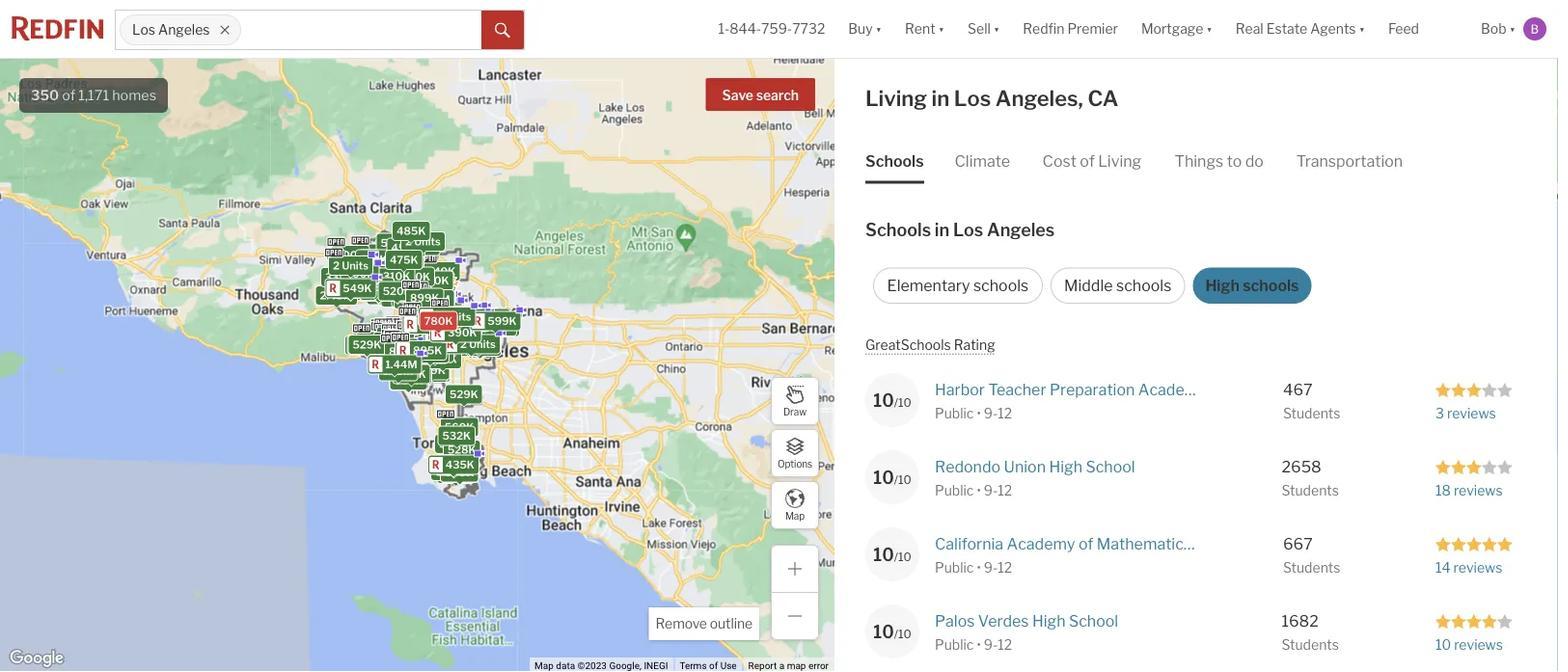 Task type: vqa. For each thing, say whether or not it's contained in the screenshot.


Task type: describe. For each thing, give the bounding box(es) containing it.
Elementary schools radio
[[873, 268, 1043, 304]]

schools for elementary schools
[[974, 276, 1029, 295]]

1 vertical spatial 1.19m
[[438, 330, 468, 342]]

schools for high schools
[[1243, 276, 1300, 295]]

▾ for rent ▾
[[939, 21, 945, 37]]

0 vertical spatial 435k
[[361, 281, 390, 294]]

1 vertical spatial 498k
[[389, 345, 418, 358]]

climate
[[955, 152, 1011, 171]]

1 vertical spatial 475k
[[435, 465, 464, 478]]

1 horizontal spatial 849k
[[416, 329, 445, 341]]

569k
[[439, 438, 469, 451]]

option group containing elementary schools
[[873, 268, 1312, 304]]

0 vertical spatial 629k
[[359, 248, 388, 260]]

more
[[897, 8, 935, 27]]

buy ▾
[[849, 21, 882, 37]]

1 vertical spatial 850k
[[413, 330, 443, 342]]

798k
[[382, 329, 411, 341]]

save search button
[[706, 78, 816, 111]]

600k
[[353, 276, 383, 288]]

options button
[[771, 430, 819, 478]]

0 vertical spatial 500k
[[336, 249, 365, 261]]

california
[[935, 535, 1004, 554]]

2 885k from the left
[[389, 345, 418, 358]]

agents
[[1311, 21, 1357, 37]]

799k
[[453, 310, 481, 323]]

819k
[[419, 293, 447, 305]]

1.23m
[[402, 334, 434, 346]]

redfin premier button
[[1012, 0, 1130, 58]]

of inside california academy of mathematics and science public • 9-12
[[1079, 535, 1094, 554]]

• for palos
[[977, 638, 981, 654]]

0 vertical spatial living
[[866, 85, 928, 111]]

schools for schools
[[866, 152, 924, 171]]

470k
[[428, 353, 457, 366]]

1 vertical spatial 485k
[[396, 292, 425, 305]]

cost of living
[[1043, 152, 1142, 171]]

1 horizontal spatial 595k
[[438, 325, 467, 337]]

home
[[938, 8, 979, 27]]

10 /10 for redondo union high school
[[874, 467, 912, 488]]

union
[[1004, 458, 1046, 476]]

map
[[786, 511, 805, 522]]

532k
[[443, 430, 471, 443]]

/10 for redondo
[[895, 473, 912, 487]]

/10 for harbor
[[895, 396, 912, 410]]

4 units
[[456, 335, 492, 347]]

1 vertical spatial 499k
[[416, 364, 446, 377]]

1 vertical spatial 1.10m
[[396, 368, 427, 380]]

remove outline
[[656, 616, 753, 633]]

bob ▾
[[1482, 21, 1516, 37]]

12 for union
[[998, 483, 1013, 500]]

1 horizontal spatial 570k
[[437, 313, 466, 326]]

do
[[1246, 152, 1264, 171]]

living in los angeles, ca
[[866, 85, 1119, 111]]

5
[[397, 331, 405, 344]]

575k
[[341, 260, 370, 272]]

460k
[[385, 277, 415, 289]]

palos verdes high school button
[[935, 610, 1201, 633]]

mortgage
[[1142, 21, 1204, 37]]

guides
[[1034, 8, 1082, 27]]

990k
[[464, 338, 494, 351]]

0 vertical spatial 785k
[[357, 280, 385, 293]]

draw
[[784, 407, 807, 418]]

888k
[[443, 329, 472, 341]]

715k
[[392, 283, 419, 295]]

844-
[[730, 21, 762, 37]]

12 inside california academy of mathematics and science public • 9-12
[[998, 560, 1013, 577]]

0 vertical spatial 849k
[[363, 284, 393, 297]]

sell
[[968, 21, 991, 37]]

479k
[[385, 270, 413, 283]]

1 vertical spatial 490k
[[426, 321, 456, 334]]

buy ▾ button
[[837, 0, 894, 58]]

0 vertical spatial 529k
[[433, 322, 461, 335]]

options
[[778, 459, 813, 470]]

525k
[[409, 290, 437, 303]]

schools element
[[866, 136, 924, 184]]

2.45m
[[320, 290, 353, 302]]

rating 3.0 out of 5 element for 467
[[1436, 381, 1513, 398]]

students for 2658
[[1282, 483, 1340, 500]]

1-
[[718, 21, 730, 37]]

0 vertical spatial los
[[132, 22, 155, 38]]

rating 3.0 out of 5 element for 2658
[[1436, 459, 1513, 475]]

things to do element
[[1175, 136, 1264, 184]]

0 vertical spatial 549k
[[343, 282, 372, 295]]

350 of 1,171 homes
[[31, 87, 156, 104]]

students for 467
[[1284, 406, 1341, 422]]

9- for verdes
[[984, 638, 998, 654]]

ca
[[1088, 85, 1119, 111]]

harbor teacher preparation academy button
[[935, 378, 1207, 402]]

• for harbor
[[977, 406, 981, 422]]

see
[[866, 8, 894, 27]]

los for living
[[954, 85, 991, 111]]

public inside california academy of mathematics and science public • 9-12
[[935, 560, 974, 577]]

1 vertical spatial 815k
[[393, 329, 420, 342]]

schools in los angeles
[[866, 220, 1055, 241]]

search
[[756, 87, 799, 104]]

1-844-759-7732
[[718, 21, 826, 37]]

560k
[[445, 421, 474, 434]]

public for palos
[[935, 638, 974, 654]]

800k
[[414, 319, 444, 332]]

middle schools
[[1065, 276, 1172, 295]]

539k
[[336, 283, 365, 295]]

975k
[[383, 330, 411, 342]]

reviews for 667
[[1454, 560, 1503, 577]]

outline
[[710, 616, 753, 633]]

redondo union high school public • 9-12
[[935, 458, 1136, 500]]

1 horizontal spatial 685k
[[425, 312, 454, 325]]

390k
[[448, 327, 477, 339]]

865k
[[332, 278, 362, 291]]

rating 4.0 out of 5 element
[[1436, 613, 1513, 630]]

high for redondo union high school
[[1050, 458, 1083, 476]]

homes
[[112, 87, 156, 104]]

1 vertical spatial 685k
[[393, 336, 422, 349]]

greatschools rating
[[866, 337, 996, 353]]

375k
[[364, 285, 393, 297]]

schools for middle schools
[[1117, 276, 1172, 295]]

1.07m
[[419, 299, 451, 312]]

0 vertical spatial 815k
[[418, 315, 445, 328]]

1 vertical spatial 629k
[[448, 328, 477, 341]]

estate
[[1267, 21, 1308, 37]]

2 vertical spatial 515k
[[416, 367, 443, 379]]

2.40m
[[378, 336, 411, 349]]

real estate agents ▾ link
[[1236, 0, 1366, 58]]

1 vertical spatial 540k
[[440, 459, 469, 472]]

0 horizontal spatial 1.19m
[[371, 289, 401, 302]]

12 for teacher
[[998, 406, 1013, 422]]

▾ for mortgage ▾
[[1207, 21, 1213, 37]]

10 for redondo union high school
[[874, 467, 895, 488]]

▾ for bob ▾
[[1510, 21, 1516, 37]]

0 vertical spatial 559k
[[416, 347, 445, 360]]

middle
[[1065, 276, 1113, 295]]

buy
[[849, 21, 873, 37]]

rent ▾
[[905, 21, 945, 37]]

mathematics
[[1097, 535, 1192, 554]]

10 /10 for harbor teacher preparation academy
[[874, 390, 912, 411]]

1.63m
[[425, 323, 457, 336]]

school for palos verdes high school
[[1069, 612, 1119, 631]]

1 885k from the left
[[413, 345, 442, 357]]

2658
[[1282, 458, 1322, 476]]

10 /10 for california academy of mathematics and science
[[874, 544, 912, 566]]

rent ▾ button
[[894, 0, 957, 58]]

feed
[[1389, 21, 1420, 37]]

california academy of mathematics and science public • 9-12
[[935, 535, 1285, 577]]

high schools
[[1206, 276, 1300, 295]]

los angeles
[[132, 22, 210, 38]]

cost of living element
[[1043, 136, 1142, 184]]

9- inside california academy of mathematics and science public • 9-12
[[984, 560, 998, 577]]

339k
[[345, 263, 374, 275]]

buying
[[983, 8, 1031, 27]]

528k
[[448, 444, 476, 456]]

1 vertical spatial 425k
[[391, 270, 419, 282]]

to
[[1227, 152, 1242, 171]]

660k
[[459, 332, 488, 345]]

mortgage ▾ button
[[1130, 0, 1225, 58]]

365k
[[335, 262, 364, 275]]

of for 1,171
[[62, 87, 75, 104]]

395k
[[345, 267, 374, 280]]

10 for harbor teacher preparation academy
[[874, 390, 895, 411]]

0 vertical spatial 475k
[[390, 254, 418, 267]]

1 vertical spatial 435k
[[446, 459, 475, 472]]

1 vertical spatial 529k
[[353, 339, 381, 351]]

0 vertical spatial 589k
[[413, 316, 442, 329]]

0 horizontal spatial 595k
[[381, 237, 410, 250]]



Task type: locate. For each thing, give the bounding box(es) containing it.
1 horizontal spatial living
[[1099, 152, 1142, 171]]

1 vertical spatial 589k
[[440, 460, 469, 473]]

2 vertical spatial 545k
[[386, 340, 415, 353]]

user photo image
[[1524, 17, 1547, 41]]

schools left climate
[[866, 152, 924, 171]]

academy right preparation at the right of page
[[1139, 380, 1207, 399]]

of right 350
[[62, 87, 75, 104]]

2 public from the top
[[935, 483, 974, 500]]

public inside 'harbor teacher preparation academy public • 9-12'
[[935, 406, 974, 422]]

los for schools
[[954, 220, 984, 241]]

angeles,
[[996, 85, 1084, 111]]

▾ inside mortgage ▾ dropdown button
[[1207, 21, 1213, 37]]

save
[[723, 87, 754, 104]]

2 schools from the top
[[866, 220, 932, 241]]

475k down 528k
[[435, 465, 464, 478]]

school
[[1086, 458, 1136, 476], [1069, 612, 1119, 631]]

0 vertical spatial 495k
[[342, 270, 372, 283]]

reviews right 18
[[1454, 483, 1503, 500]]

559k down '470k'
[[417, 367, 446, 379]]

3 12 from the top
[[998, 560, 1013, 577]]

mortgage ▾
[[1142, 21, 1213, 37]]

schools inside 'radio'
[[974, 276, 1029, 295]]

10 /10 left redondo
[[874, 467, 912, 488]]

0 vertical spatial in
[[932, 85, 950, 111]]

1 horizontal spatial 740k
[[428, 306, 457, 318]]

students for 1682
[[1282, 638, 1340, 654]]

see more home buying guides
[[866, 8, 1082, 27]]

0 vertical spatial high
[[1206, 276, 1240, 295]]

2 • from the top
[[977, 483, 981, 500]]

10 /10 left california
[[874, 544, 912, 566]]

1.28m
[[352, 339, 383, 351]]

3.50m
[[463, 341, 497, 353]]

3 10 /10 from the top
[[874, 544, 912, 566]]

in up elementary
[[935, 220, 950, 241]]

9- down redondo
[[984, 483, 998, 500]]

1 horizontal spatial schools
[[1117, 276, 1172, 295]]

10 /10 down the greatschools at bottom
[[874, 390, 912, 411]]

in
[[932, 85, 950, 111], [935, 220, 950, 241]]

▾ inside sell ▾ dropdown button
[[994, 21, 1000, 37]]

493k
[[332, 271, 361, 284]]

540k
[[448, 333, 477, 346], [440, 459, 469, 472]]

see more home buying guides link
[[866, 8, 1082, 27]]

• inside 'harbor teacher preparation academy public • 9-12'
[[977, 406, 981, 422]]

students down 667
[[1284, 560, 1341, 577]]

2 horizontal spatial schools
[[1243, 276, 1300, 295]]

968k
[[393, 342, 422, 355]]

605k
[[443, 328, 473, 341]]

1 schools from the left
[[974, 276, 1029, 295]]

/10 for palos
[[895, 627, 912, 641]]

reviews for 467
[[1448, 406, 1497, 422]]

815k
[[418, 315, 445, 328], [393, 329, 420, 342]]

feed button
[[1377, 0, 1470, 58]]

students down 467
[[1284, 406, 1341, 422]]

premier
[[1068, 21, 1119, 37]]

students for 667
[[1284, 560, 1341, 577]]

reviews for 1682
[[1455, 638, 1504, 654]]

schools up elementary
[[866, 220, 932, 241]]

12 down teacher
[[998, 406, 1013, 422]]

▾ right agents
[[1359, 21, 1366, 37]]

9- down california
[[984, 560, 998, 577]]

4 9- from the top
[[984, 638, 998, 654]]

public for redondo
[[935, 483, 974, 500]]

public down harbor
[[935, 406, 974, 422]]

0 vertical spatial 485k
[[397, 225, 426, 237]]

1 horizontal spatial 500k
[[447, 444, 477, 457]]

mortgage ▾ button
[[1142, 0, 1213, 58]]

829k
[[399, 290, 428, 302], [422, 291, 451, 304]]

1 vertical spatial 559k
[[417, 367, 446, 379]]

▾ right mortgage
[[1207, 21, 1213, 37]]

los up elementary schools 'radio'
[[954, 220, 984, 241]]

769k
[[396, 373, 425, 386]]

1 vertical spatial 740k
[[428, 306, 457, 318]]

0 horizontal spatial 685k
[[393, 336, 422, 349]]

1 vertical spatial of
[[1080, 152, 1095, 171]]

1 vertical spatial 545k
[[406, 285, 435, 298]]

0 vertical spatial school
[[1086, 458, 1136, 476]]

1 ▾ from the left
[[876, 21, 882, 37]]

angeles down climate
[[987, 220, 1055, 241]]

public down california
[[935, 560, 974, 577]]

0 vertical spatial 740k
[[390, 283, 419, 296]]

public inside palos verdes high school public • 9-12
[[935, 638, 974, 654]]

0 horizontal spatial academy
[[1007, 535, 1076, 554]]

1 9- from the top
[[984, 406, 998, 422]]

728k
[[397, 292, 425, 304]]

map region
[[0, 0, 1012, 672]]

668k
[[412, 324, 441, 337]]

1 10 /10 from the top
[[874, 390, 912, 411]]

3 9- from the top
[[984, 560, 998, 577]]

1 vertical spatial living
[[1099, 152, 1142, 171]]

10 left redondo
[[874, 467, 895, 488]]

1 vertical spatial 515k
[[456, 337, 484, 349]]

10 /10
[[874, 390, 912, 411], [874, 467, 912, 488], [874, 544, 912, 566], [874, 622, 912, 643]]

1.09m
[[414, 316, 447, 329]]

4 10 /10 from the top
[[874, 622, 912, 643]]

1 vertical spatial rating 3.0 out of 5 element
[[1436, 459, 1513, 475]]

2 ▾ from the left
[[939, 21, 945, 37]]

1 • from the top
[[977, 406, 981, 422]]

bob
[[1482, 21, 1507, 37]]

1.03m
[[399, 336, 431, 349]]

10 down the greatschools at bottom
[[874, 390, 895, 411]]

2 vertical spatial high
[[1033, 612, 1066, 631]]

5 ▾ from the left
[[1359, 21, 1366, 37]]

2 rating 3.0 out of 5 element from the top
[[1436, 459, 1513, 475]]

1.10m
[[419, 315, 449, 327], [396, 368, 427, 380]]

1,171
[[78, 87, 109, 104]]

redondo
[[935, 458, 1001, 476]]

1.39m
[[410, 324, 442, 337]]

submit search image
[[495, 23, 511, 38]]

0 vertical spatial 1.10m
[[419, 315, 449, 327]]

520k
[[383, 285, 412, 298], [424, 314, 453, 326]]

Middle schools radio
[[1051, 268, 1186, 304]]

529k
[[433, 322, 461, 335], [353, 339, 381, 351], [450, 388, 478, 401]]

10 for palos verdes high school
[[874, 622, 895, 643]]

475k up 430k
[[390, 254, 418, 267]]

school for redondo union high school
[[1086, 458, 1136, 476]]

0 horizontal spatial 740k
[[390, 283, 419, 296]]

1 horizontal spatial 549k
[[448, 329, 477, 341]]

2.90m
[[391, 330, 424, 343]]

academy inside 'harbor teacher preparation academy public • 9-12'
[[1139, 380, 1207, 399]]

verdes
[[979, 612, 1029, 631]]

0 horizontal spatial 498k
[[389, 345, 418, 358]]

sell ▾
[[968, 21, 1000, 37]]

12 for verdes
[[998, 638, 1013, 654]]

transportation element
[[1297, 136, 1404, 184]]

4 12 from the top
[[998, 638, 1013, 654]]

living right "cost"
[[1099, 152, 1142, 171]]

1 vertical spatial angeles
[[987, 220, 1055, 241]]

• down verdes
[[977, 638, 981, 654]]

school down california academy of mathematics and science public • 9-12
[[1069, 612, 1119, 631]]

0 vertical spatial 685k
[[425, 312, 454, 325]]

angeles
[[158, 22, 210, 38], [987, 220, 1055, 241]]

4 • from the top
[[977, 638, 981, 654]]

of left the mathematics
[[1079, 535, 1094, 554]]

▾ right buy at the top of the page
[[876, 21, 882, 37]]

1 vertical spatial 549k
[[448, 329, 477, 341]]

1 vertical spatial 695k
[[383, 332, 413, 344]]

• inside california academy of mathematics and science public • 9-12
[[977, 560, 981, 577]]

of right "cost"
[[1080, 152, 1095, 171]]

1 horizontal spatial academy
[[1139, 380, 1207, 399]]

academy inside california academy of mathematics and science public • 9-12
[[1007, 535, 1076, 554]]

/10 left palos
[[895, 627, 912, 641]]

485k
[[397, 225, 426, 237], [396, 292, 425, 305]]

1 12 from the top
[[998, 406, 1013, 422]]

option group
[[873, 268, 1312, 304]]

3 ▾ from the left
[[994, 21, 1000, 37]]

9- inside 'harbor teacher preparation academy public • 9-12'
[[984, 406, 998, 422]]

real
[[1236, 21, 1264, 37]]

0 horizontal spatial 520k
[[383, 285, 412, 298]]

schools for schools in los angeles
[[866, 220, 932, 241]]

775k
[[429, 352, 457, 365]]

of for living
[[1080, 152, 1095, 171]]

1 horizontal spatial 515k
[[416, 367, 443, 379]]

750k
[[416, 289, 445, 301], [389, 292, 417, 305], [424, 312, 453, 325]]

1 horizontal spatial 1.19m
[[438, 330, 468, 342]]

/10 left redondo
[[895, 473, 912, 487]]

10 for california academy of mathematics and science
[[874, 544, 895, 566]]

4 /10 from the top
[[895, 627, 912, 641]]

rating 5.0 out of 5 element
[[1436, 536, 1513, 552]]

rent
[[905, 21, 936, 37]]

1.44m
[[386, 358, 418, 371]]

1 rating 3.0 out of 5 element from the top
[[1436, 381, 1513, 398]]

875k
[[387, 290, 416, 302], [389, 329, 418, 341], [396, 333, 424, 345], [407, 344, 436, 357], [416, 348, 444, 360]]

2 /10 from the top
[[895, 473, 912, 487]]

students down 2658
[[1282, 483, 1340, 500]]

0 horizontal spatial 570k
[[395, 292, 424, 305]]

/10 for california
[[895, 550, 912, 564]]

0 vertical spatial 540k
[[448, 333, 477, 346]]

1 vertical spatial schools
[[866, 220, 932, 241]]

academy down redondo union high school public • 9-12
[[1007, 535, 1076, 554]]

0 vertical spatial 520k
[[383, 285, 412, 298]]

reviews down rating 5.0 out of 5 element
[[1454, 560, 1503, 577]]

school inside redondo union high school public • 9-12
[[1086, 458, 1136, 476]]

9- inside palos verdes high school public • 9-12
[[984, 638, 998, 654]]

remove los angeles image
[[219, 24, 231, 36]]

669k
[[421, 334, 451, 347]]

3 schools from the left
[[1243, 276, 1300, 295]]

▾ inside real estate agents ▾ link
[[1359, 21, 1366, 37]]

789k
[[396, 292, 424, 305]]

9- inside redondo union high school public • 9-12
[[984, 483, 998, 500]]

0 horizontal spatial 549k
[[343, 282, 372, 295]]

0 horizontal spatial 475k
[[390, 254, 418, 267]]

500k up 365k
[[336, 249, 365, 261]]

500k down 532k
[[447, 444, 477, 457]]

▾ inside rent ▾ dropdown button
[[939, 21, 945, 37]]

9- for teacher
[[984, 406, 998, 422]]

2 horizontal spatial 570k
[[477, 312, 506, 325]]

0 vertical spatial 499k
[[438, 328, 467, 340]]

reviews up 18 reviews
[[1448, 406, 1497, 422]]

0 vertical spatial 850k
[[432, 313, 462, 326]]

1 vertical spatial in
[[935, 220, 950, 241]]

• down redondo
[[977, 483, 981, 500]]

schools inside "option"
[[1117, 276, 1172, 295]]

reviews down rating 4.0 out of 5 element on the bottom right of page
[[1455, 638, 1504, 654]]

2 9- from the top
[[984, 483, 998, 500]]

0 vertical spatial 515k
[[360, 253, 387, 266]]

515k
[[360, 253, 387, 266], [456, 337, 484, 349], [416, 367, 443, 379]]

950k
[[399, 293, 428, 306], [409, 294, 438, 307]]

1 horizontal spatial 498k
[[427, 315, 456, 328]]

google image
[[5, 647, 69, 672]]

675k
[[394, 373, 423, 386]]

rent ▾ button
[[905, 0, 945, 58]]

6 ▾ from the left
[[1510, 21, 1516, 37]]

in for schools
[[935, 220, 950, 241]]

0 horizontal spatial schools
[[974, 276, 1029, 295]]

None search field
[[241, 11, 482, 49]]

High schools radio
[[1193, 268, 1312, 304]]

3 public from the top
[[935, 560, 974, 577]]

0 horizontal spatial 435k
[[361, 281, 390, 294]]

740k
[[390, 283, 419, 296], [428, 306, 457, 318]]

1 /10 from the top
[[895, 396, 912, 410]]

• down california
[[977, 560, 981, 577]]

• inside redondo union high school public • 9-12
[[977, 483, 981, 500]]

10 left palos
[[874, 622, 895, 643]]

rating 3.0 out of 5 element
[[1436, 381, 1513, 398], [1436, 459, 1513, 475]]

4 ▾ from the left
[[1207, 21, 1213, 37]]

▾
[[876, 21, 882, 37], [939, 21, 945, 37], [994, 21, 1000, 37], [1207, 21, 1213, 37], [1359, 21, 1366, 37], [1510, 21, 1516, 37]]

2 units
[[405, 235, 441, 248], [400, 240, 436, 252], [384, 256, 420, 269], [333, 260, 369, 272], [357, 283, 393, 295], [330, 283, 366, 296], [362, 283, 398, 296], [362, 284, 397, 297], [359, 285, 394, 297], [416, 289, 452, 301], [436, 311, 472, 323], [422, 313, 458, 325], [429, 313, 465, 325], [411, 317, 447, 330], [406, 317, 441, 330], [420, 318, 456, 331], [480, 321, 515, 333], [469, 322, 504, 334], [409, 323, 444, 336], [392, 328, 428, 340], [443, 328, 479, 340], [393, 328, 428, 341], [392, 329, 427, 341], [434, 329, 470, 342], [391, 330, 427, 342], [392, 330, 427, 342], [392, 330, 427, 342], [391, 330, 427, 343], [379, 330, 415, 343], [400, 331, 435, 344], [400, 331, 435, 344], [399, 332, 435, 344], [410, 332, 445, 344], [401, 333, 436, 346], [451, 333, 486, 346], [451, 334, 487, 346], [452, 336, 488, 349], [454, 338, 489, 350], [460, 338, 496, 351], [349, 339, 385, 352]]

899k
[[410, 292, 440, 305], [426, 315, 455, 328], [415, 316, 445, 329], [394, 339, 423, 351], [392, 360, 421, 372]]

1.90m
[[412, 325, 444, 338], [396, 327, 428, 339], [396, 329, 428, 342], [397, 331, 430, 344]]

695k
[[364, 285, 394, 297], [383, 332, 413, 344]]

12 inside redondo union high school public • 9-12
[[998, 483, 1013, 500]]

▾ right rent
[[939, 21, 945, 37]]

2658 students
[[1282, 458, 1340, 500]]

1 vertical spatial los
[[954, 85, 991, 111]]

1 vertical spatial 500k
[[447, 444, 477, 457]]

1 vertical spatial school
[[1069, 612, 1119, 631]]

10 /10 for palos verdes high school
[[874, 622, 912, 643]]

849k
[[363, 284, 393, 297], [416, 329, 445, 341]]

in for living
[[932, 85, 950, 111]]

1 horizontal spatial angeles
[[987, 220, 1055, 241]]

school down 'harbor teacher preparation academy public • 9-12'
[[1086, 458, 1136, 476]]

high inside high schools option
[[1206, 276, 1240, 295]]

10 /10 left palos
[[874, 622, 912, 643]]

2 vertical spatial of
[[1079, 535, 1094, 554]]

▾ for sell ▾
[[994, 21, 1000, 37]]

/10 left california
[[895, 550, 912, 564]]

1 vertical spatial 849k
[[416, 329, 445, 341]]

9- for union
[[984, 483, 998, 500]]

0 vertical spatial angeles
[[158, 22, 210, 38]]

12 down verdes
[[998, 638, 1013, 654]]

2 schools from the left
[[1117, 276, 1172, 295]]

0 horizontal spatial angeles
[[158, 22, 210, 38]]

angeles left remove los angeles "icon"
[[158, 22, 210, 38]]

0 horizontal spatial 515k
[[360, 253, 387, 266]]

public inside redondo union high school public • 9-12
[[935, 483, 974, 500]]

• for redondo
[[977, 483, 981, 500]]

759-
[[762, 21, 793, 37]]

climate element
[[955, 136, 1011, 184]]

12 inside 'harbor teacher preparation academy public • 9-12'
[[998, 406, 1013, 422]]

transportation
[[1297, 152, 1404, 171]]

1 vertical spatial 595k
[[438, 325, 467, 337]]

reviews for 2658
[[1454, 483, 1503, 500]]

0 horizontal spatial 490k
[[331, 277, 361, 289]]

school inside palos verdes high school public • 9-12
[[1069, 612, 1119, 631]]

545k
[[383, 264, 412, 277], [406, 285, 435, 298], [386, 340, 415, 353]]

9- down verdes
[[984, 638, 998, 654]]

/10 down the greatschools at bottom
[[895, 396, 912, 410]]

▾ inside buy ▾ dropdown button
[[876, 21, 882, 37]]

0 vertical spatial 545k
[[383, 264, 412, 277]]

838k
[[384, 286, 413, 298]]

2 12 from the top
[[998, 483, 1013, 500]]

0 vertical spatial rating 3.0 out of 5 element
[[1436, 381, 1513, 398]]

1 public from the top
[[935, 406, 974, 422]]

1.50m
[[394, 328, 427, 341], [381, 331, 413, 343], [405, 332, 437, 345], [389, 339, 421, 351], [390, 359, 422, 372], [393, 364, 425, 376]]

remove outline button
[[649, 608, 760, 641]]

academy
[[1139, 380, 1207, 399], [1007, 535, 1076, 554]]

2 horizontal spatial 515k
[[456, 337, 484, 349]]

10 down rating 4.0 out of 5 element on the bottom right of page
[[1436, 638, 1452, 654]]

998k
[[399, 334, 428, 346]]

of
[[62, 87, 75, 104], [1080, 152, 1095, 171], [1079, 535, 1094, 554]]

18
[[1436, 483, 1451, 500]]

los up homes
[[132, 22, 155, 38]]

0 vertical spatial 695k
[[364, 285, 394, 297]]

10 left california
[[874, 544, 895, 566]]

science
[[1228, 535, 1285, 554]]

3 /10 from the top
[[895, 550, 912, 564]]

12 inside palos verdes high school public • 9-12
[[998, 638, 1013, 654]]

public for harbor
[[935, 406, 974, 422]]

2 vertical spatial 529k
[[450, 388, 478, 401]]

0 vertical spatial schools
[[866, 152, 924, 171]]

• down harbor
[[977, 406, 981, 422]]

0 horizontal spatial 849k
[[363, 284, 393, 297]]

students down 1682 on the right bottom of the page
[[1282, 638, 1340, 654]]

schools inside option
[[1243, 276, 1300, 295]]

1 vertical spatial 785k
[[382, 328, 411, 340]]

los up climate element on the right of page
[[954, 85, 991, 111]]

1 schools from the top
[[866, 152, 924, 171]]

559k down 669k on the left of the page
[[416, 347, 445, 360]]

4 public from the top
[[935, 638, 974, 654]]

2 10 /10 from the top
[[874, 467, 912, 488]]

1 horizontal spatial 520k
[[424, 314, 453, 326]]

rating 3.0 out of 5 element up 3 reviews
[[1436, 381, 1513, 398]]

high for palos verdes high school
[[1033, 612, 1066, 631]]

living up schools element
[[866, 85, 928, 111]]

public down palos
[[935, 638, 974, 654]]

634k
[[377, 289, 406, 302]]

0 vertical spatial 425k
[[406, 246, 435, 258]]

860k
[[353, 339, 382, 352]]

things
[[1175, 152, 1224, 171]]

310k
[[383, 270, 410, 283]]

12 down california
[[998, 560, 1013, 577]]

499k
[[438, 328, 467, 340], [416, 364, 446, 377]]

3 • from the top
[[977, 560, 981, 577]]

9- down teacher
[[984, 406, 998, 422]]

▾ right the bob at the top right
[[1510, 21, 1516, 37]]

585k
[[369, 261, 398, 274]]

0 vertical spatial of
[[62, 87, 75, 104]]

high inside redondo union high school public • 9-12
[[1050, 458, 1083, 476]]

rating 3.0 out of 5 element up 18 reviews
[[1436, 459, 1513, 475]]

3 units
[[435, 312, 471, 325], [442, 330, 478, 342], [390, 330, 426, 343], [451, 335, 487, 348], [450, 337, 486, 349], [455, 337, 491, 349], [451, 339, 487, 351], [387, 362, 423, 375]]

1.75m
[[402, 333, 433, 345], [379, 334, 410, 346]]

0 horizontal spatial 500k
[[336, 249, 365, 261]]

595k
[[381, 237, 410, 250], [438, 325, 467, 337]]

1.70m
[[382, 334, 413, 346]]

▾ right "sell"
[[994, 21, 1000, 37]]

public down redondo
[[935, 483, 974, 500]]

12 down union in the bottom of the page
[[998, 483, 1013, 500]]

0 vertical spatial 490k
[[331, 277, 361, 289]]

• inside palos verdes high school public • 9-12
[[977, 638, 981, 654]]

in down rent ▾ dropdown button
[[932, 85, 950, 111]]

▾ for buy ▾
[[876, 21, 882, 37]]

1 vertical spatial 495k
[[362, 284, 391, 297]]

high inside palos verdes high school public • 9-12
[[1033, 612, 1066, 631]]

california academy of mathematics and science button
[[935, 533, 1285, 556]]

335k
[[325, 271, 354, 284]]



